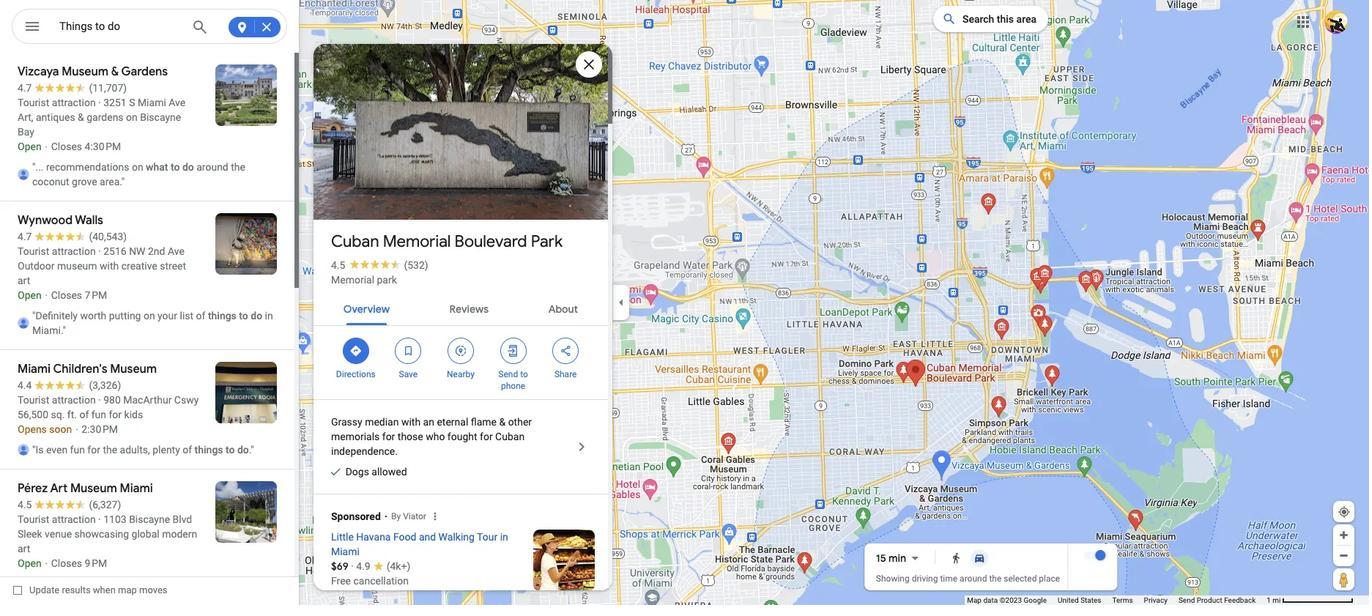 Task type: describe. For each thing, give the bounding box(es) containing it.
havana
[[356, 531, 391, 543]]

tab list inside the cuban memorial boulevard park main content
[[314, 290, 608, 325]]

united
[[1058, 596, 1079, 604]]

4.9 stars 4k+ reviews image
[[356, 559, 410, 574]]

1 mi button
[[1267, 596, 1354, 604]]

independence.
[[331, 445, 398, 457]]

miami
[[331, 546, 360, 558]]

mi
[[1273, 596, 1281, 604]]

food
[[393, 531, 416, 543]]

cancellation
[[353, 575, 409, 587]]

4.9
[[356, 560, 371, 572]]

free
[[331, 575, 351, 587]]

footer inside google maps element
[[967, 596, 1267, 605]]

photos
[[382, 189, 419, 203]]

1 for from the left
[[382, 431, 395, 443]]

eternal
[[437, 416, 468, 428]]

flame
[[471, 416, 497, 428]]

update results when map moves
[[29, 585, 167, 596]]

(532)
[[404, 259, 428, 271]]

by viator
[[391, 511, 426, 522]]


[[454, 343, 467, 359]]

moves
[[139, 585, 167, 596]]

selected
[[1004, 574, 1037, 584]]

median
[[365, 416, 399, 428]]

time
[[940, 574, 958, 584]]

dogs allowed
[[346, 466, 407, 478]]

cuban memorial boulevard park
[[331, 232, 563, 252]]

 button
[[12, 9, 53, 47]]

directions
[[336, 369, 376, 380]]

privacy
[[1144, 596, 1168, 604]]

cuban inside grassy median with an eternal flame & other memorials for those who fought for cuban independence.
[[495, 431, 525, 443]]

turn off travel time tool image
[[1095, 550, 1106, 560]]


[[23, 16, 41, 37]]

around
[[960, 574, 987, 584]]

grassy median with an eternal flame & other memorials for those who fought for cuban independence.
[[331, 416, 532, 457]]

15 min
[[876, 552, 906, 565]]

$69 ·
[[331, 560, 356, 573]]

free cancellation
[[331, 575, 409, 587]]

results for things to do feed
[[0, 53, 299, 603]]

reviews button
[[438, 290, 500, 325]]

reviews
[[450, 303, 489, 316]]

©2023
[[1000, 596, 1022, 604]]

united states button
[[1058, 596, 1102, 605]]

map
[[967, 596, 982, 604]]

overview
[[343, 303, 390, 316]]

little
[[331, 531, 354, 543]]

show street view coverage image
[[1333, 569, 1355, 591]]

data
[[984, 596, 998, 604]]

show your location image
[[1338, 506, 1351, 519]]

actions for cuban memorial boulevard park region
[[314, 326, 608, 399]]

 search field
[[12, 9, 287, 47]]

sponsored · by viator element
[[331, 500, 608, 528]]

to
[[520, 369, 528, 380]]

overview button
[[332, 290, 401, 325]]

showing driving time around the selected place
[[876, 574, 1060, 584]]

15 min button
[[876, 549, 924, 567]]

results
[[62, 585, 91, 596]]

·
[[351, 560, 354, 572]]

map data ©2023 google
[[967, 596, 1047, 604]]

fought
[[448, 431, 477, 443]]

map
[[118, 585, 137, 596]]

2,225 photos
[[351, 189, 419, 203]]

dogs allowed group
[[322, 465, 407, 479]]

memorial inside memorial park button
[[331, 274, 374, 286]]

zoom out image
[[1339, 550, 1350, 561]]

viator
[[403, 511, 426, 522]]

memorials
[[331, 431, 380, 443]]

2,225 photos button
[[325, 183, 425, 209]]

product
[[1197, 596, 1223, 604]]

1 mi
[[1267, 596, 1281, 604]]



Task type: vqa. For each thing, say whether or not it's contained in the screenshot.
21 corresponding to Sun, Jan 21 element
no



Task type: locate. For each thing, give the bounding box(es) containing it.
little havana food and walking tour in miami
[[331, 531, 508, 558]]

who
[[426, 431, 445, 443]]

send to phone
[[498, 369, 528, 391]]

&
[[499, 416, 506, 428]]

0 vertical spatial cuban
[[331, 232, 379, 252]]

memorial park button
[[331, 273, 397, 287]]

walking image
[[950, 552, 962, 564]]

send left product
[[1179, 596, 1195, 604]]

terms button
[[1113, 596, 1133, 605]]

sponsored
[[331, 511, 381, 522]]

1 vertical spatial cuban
[[495, 431, 525, 443]]

memorial park
[[331, 274, 397, 286]]

feedback
[[1224, 596, 1256, 604]]

1
[[1267, 596, 1271, 604]]

Things to do field
[[12, 9, 287, 45]]

search this area button
[[933, 6, 1048, 32]]

an
[[423, 416, 434, 428]]

cuban memorial boulevard park main content
[[311, 19, 612, 602]]


[[349, 343, 363, 359]]

dogs
[[346, 466, 369, 478]]

None radio
[[944, 549, 968, 567]]

save
[[399, 369, 418, 380]]

send for send product feedback
[[1179, 596, 1195, 604]]

none radio inside google maps element
[[944, 549, 968, 567]]

search
[[963, 13, 994, 25]]


[[402, 343, 415, 359]]

min
[[889, 552, 906, 565]]

zoom in image
[[1339, 530, 1350, 541]]

collapse side panel image
[[613, 295, 629, 311]]

google maps element
[[0, 0, 1369, 605]]

grassy
[[331, 416, 362, 428]]

search this area
[[963, 13, 1037, 25]]


[[507, 343, 520, 359]]

Update results when map moves checkbox
[[13, 581, 167, 599]]

phone
[[501, 381, 525, 391]]

footer containing map data ©2023 google
[[967, 596, 1267, 605]]

1 vertical spatial send
[[1179, 596, 1195, 604]]

by
[[391, 511, 401, 522]]

none field inside things to do "field"
[[59, 18, 181, 35]]

driving
[[912, 574, 938, 584]]

the
[[989, 574, 1002, 584]]

footer
[[967, 596, 1267, 605]]

0 vertical spatial send
[[498, 369, 518, 380]]

showing
[[876, 574, 910, 584]]

terms
[[1113, 596, 1133, 604]]

park
[[531, 232, 563, 252]]

memorial up (532)
[[383, 232, 451, 252]]

cuban down &
[[495, 431, 525, 443]]

send up phone
[[498, 369, 518, 380]]

this
[[997, 13, 1014, 25]]

states
[[1081, 596, 1102, 604]]

about
[[549, 303, 578, 316]]

place
[[1039, 574, 1060, 584]]

send product feedback button
[[1179, 596, 1256, 605]]

send inside send to phone
[[498, 369, 518, 380]]

allowed
[[372, 466, 407, 478]]

with
[[401, 416, 421, 428]]

2 for from the left
[[480, 431, 493, 443]]

15
[[876, 552, 886, 565]]

tab list containing overview
[[314, 290, 608, 325]]

photo of cuban memorial boulevard park image
[[311, 19, 610, 244]]

united states
[[1058, 596, 1102, 604]]

for down median on the left of the page
[[382, 431, 395, 443]]

tour
[[477, 531, 498, 543]]

for down flame at bottom
[[480, 431, 493, 443]]

1 vertical spatial memorial
[[331, 274, 374, 286]]

when
[[93, 585, 116, 596]]

send product feedback
[[1179, 596, 1256, 604]]

0 vertical spatial memorial
[[383, 232, 451, 252]]


[[559, 343, 572, 359]]

walking
[[439, 531, 475, 543]]

google
[[1024, 596, 1047, 604]]

park
[[377, 274, 397, 286]]

update
[[29, 585, 60, 596]]

area
[[1017, 13, 1037, 25]]

google account: ben nelson  
(ben.nelson1980@gmail.com) image
[[1325, 10, 1348, 33]]

2,225
[[351, 189, 380, 203]]

4.5
[[331, 259, 345, 271]]

None radio
[[968, 549, 991, 567]]

nearby
[[447, 369, 475, 380]]

about button
[[537, 290, 590, 325]]

send for send to phone
[[498, 369, 518, 380]]

cuban up 4.5 on the left
[[331, 232, 379, 252]]

0 horizontal spatial memorial
[[331, 274, 374, 286]]

1 horizontal spatial cuban
[[495, 431, 525, 443]]

send inside send product feedback button
[[1179, 596, 1195, 604]]

tab list
[[314, 290, 608, 325]]

532 reviews element
[[404, 259, 428, 271]]

None field
[[59, 18, 181, 35]]

boulevard
[[455, 232, 527, 252]]

share
[[555, 369, 577, 380]]

those
[[398, 431, 423, 443]]

(4k+)
[[387, 560, 410, 572]]

other
[[508, 416, 532, 428]]

$69
[[331, 560, 349, 573]]

1 horizontal spatial memorial
[[383, 232, 451, 252]]

Turn off travel time tool checkbox
[[1084, 550, 1106, 560]]

privacy button
[[1144, 596, 1168, 605]]

memorial down 4.5 on the left
[[331, 274, 374, 286]]

0 horizontal spatial for
[[382, 431, 395, 443]]

and
[[419, 531, 436, 543]]

0 horizontal spatial send
[[498, 369, 518, 380]]

0 horizontal spatial cuban
[[331, 232, 379, 252]]

4.5 stars image
[[345, 259, 404, 269]]

send
[[498, 369, 518, 380], [1179, 596, 1195, 604]]

driving image
[[974, 552, 985, 564]]

1 horizontal spatial send
[[1179, 596, 1195, 604]]

1 horizontal spatial for
[[480, 431, 493, 443]]



